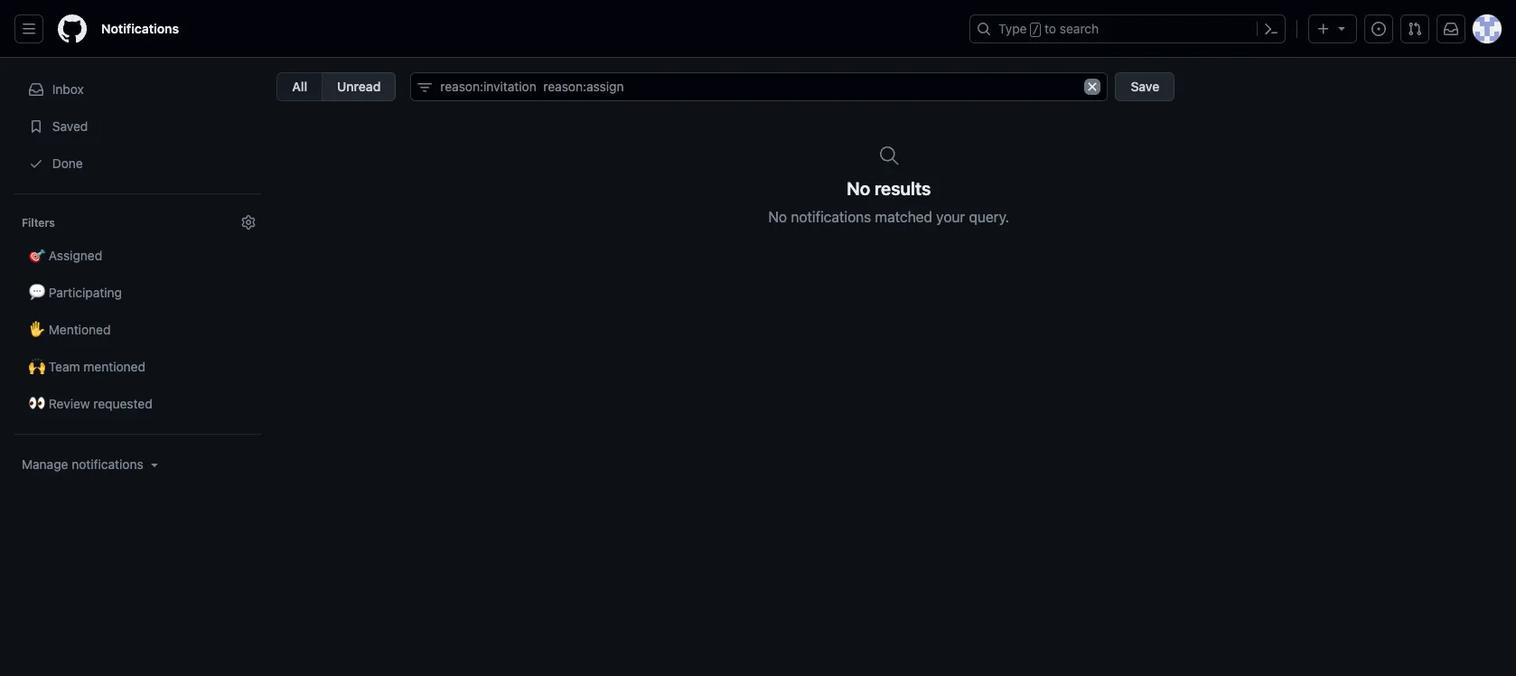 Task type: vqa. For each thing, say whether or not it's contained in the screenshot.
Inbox
yes



Task type: describe. For each thing, give the bounding box(es) containing it.
✋ mentioned link
[[14, 313, 262, 346]]

inbox link
[[14, 72, 262, 106]]

🎯 assigned link
[[14, 239, 262, 272]]

save button
[[1116, 72, 1175, 101]]

💬 participating
[[29, 285, 122, 300]]

💬 participating link
[[14, 276, 262, 309]]

inbox
[[52, 81, 84, 97]]

💬
[[29, 285, 45, 300]]

review
[[49, 396, 90, 411]]

search image
[[879, 145, 901, 166]]

triangle down image inside manage notifications popup button
[[147, 457, 162, 472]]

👀
[[29, 396, 45, 411]]

unread link
[[323, 72, 396, 101]]

git pull request image
[[1408, 22, 1423, 36]]

no results
[[848, 178, 932, 199]]

type / to search
[[999, 21, 1099, 36]]

notifications for no
[[792, 209, 872, 225]]

save
[[1131, 79, 1160, 94]]

✋ mentioned
[[29, 322, 111, 337]]

query.
[[970, 209, 1010, 225]]

assigned
[[49, 248, 102, 263]]

filter image
[[418, 80, 432, 95]]

no for no notifications matched your query.
[[769, 209, 788, 225]]

participating
[[49, 285, 122, 300]]

🙌
[[29, 359, 45, 374]]

to
[[1045, 21, 1057, 36]]

✋
[[29, 322, 45, 337]]

all
[[292, 79, 307, 94]]

done
[[49, 155, 83, 171]]

issue opened image
[[1372, 22, 1387, 36]]

command palette image
[[1265, 22, 1279, 36]]

🎯
[[29, 248, 45, 263]]

/
[[1033, 24, 1040, 36]]

notifications
[[101, 21, 179, 36]]

clear filters image
[[1085, 79, 1101, 95]]

bookmark image
[[29, 119, 43, 134]]



Task type: locate. For each thing, give the bounding box(es) containing it.
matched
[[876, 209, 933, 225]]

team
[[49, 359, 80, 374]]

requested
[[93, 396, 152, 411]]

🙌 team mentioned
[[29, 359, 146, 374]]

manage
[[22, 457, 68, 472]]

done link
[[14, 146, 262, 180]]

mentioned
[[84, 359, 146, 374]]

saved link
[[14, 109, 262, 143]]

no
[[848, 178, 871, 199], [769, 209, 788, 225]]

filters
[[22, 216, 55, 230]]

notifications down no results
[[792, 209, 872, 225]]

all link
[[277, 72, 323, 101]]

search
[[1060, 21, 1099, 36]]

triangle down image down 👀 review requested link
[[147, 457, 162, 472]]

notifications for manage
[[72, 457, 143, 472]]

customize filters image
[[242, 215, 256, 230]]

notifications
[[792, 209, 872, 225], [72, 457, 143, 472]]

1 horizontal spatial no
[[848, 178, 871, 199]]

notifications image
[[1445, 22, 1459, 36]]

0 vertical spatial triangle down image
[[1335, 21, 1350, 35]]

notifications element
[[14, 58, 262, 510]]

🎯 assigned
[[29, 248, 102, 263]]

notifications inside popup button
[[72, 457, 143, 472]]

0 horizontal spatial notifications
[[72, 457, 143, 472]]

unread
[[337, 79, 381, 94]]

check image
[[29, 156, 43, 171]]

👀 review requested link
[[14, 387, 262, 420]]

triangle down image right plus icon
[[1335, 21, 1350, 35]]

Filter notifications text field
[[411, 72, 1109, 101]]

type
[[999, 21, 1027, 36]]

saved
[[49, 118, 88, 134]]

1 vertical spatial triangle down image
[[147, 457, 162, 472]]

👀 review requested
[[29, 396, 152, 411]]

1 vertical spatial no
[[769, 209, 788, 225]]

0 vertical spatial notifications
[[792, 209, 872, 225]]

inbox image
[[29, 82, 43, 97]]

mentioned
[[49, 322, 111, 337]]

homepage image
[[58, 14, 87, 43]]

🙌 team mentioned link
[[14, 350, 262, 383]]

None search field
[[411, 72, 1109, 101]]

1 horizontal spatial notifications
[[792, 209, 872, 225]]

notifications down requested
[[72, 457, 143, 472]]

0 horizontal spatial triangle down image
[[147, 457, 162, 472]]

1 vertical spatial notifications
[[72, 457, 143, 472]]

no for no results
[[848, 178, 871, 199]]

triangle down image
[[1335, 21, 1350, 35], [147, 457, 162, 472]]

0 horizontal spatial no
[[769, 209, 788, 225]]

plus image
[[1317, 22, 1332, 36]]

results
[[875, 178, 932, 199]]

your
[[937, 209, 966, 225]]

notifications link
[[94, 14, 186, 43]]

no notifications matched your query.
[[769, 209, 1010, 225]]

0 vertical spatial no
[[848, 178, 871, 199]]

1 horizontal spatial triangle down image
[[1335, 21, 1350, 35]]

manage notifications
[[22, 457, 143, 472]]

manage notifications button
[[22, 456, 162, 474]]



